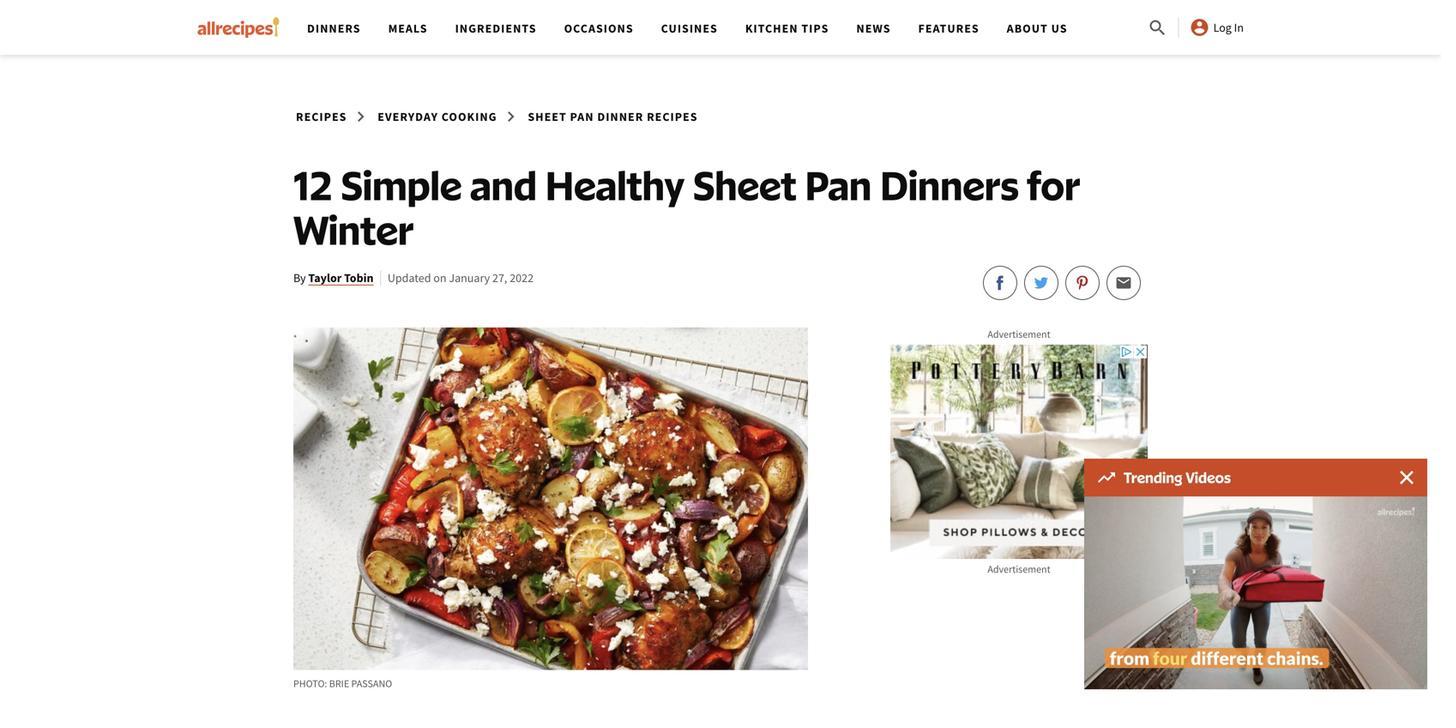 Task type: describe. For each thing, give the bounding box(es) containing it.
cuisines
[[661, 21, 718, 36]]

cuisines link
[[661, 21, 718, 36]]

meals link
[[388, 21, 428, 36]]

everyday cooking link
[[375, 106, 500, 128]]

us
[[1052, 21, 1068, 36]]

winter
[[294, 205, 414, 254]]

kitchen tips link
[[746, 21, 829, 36]]

advertisement region
[[891, 345, 1148, 560]]

everyday cooking
[[378, 109, 497, 124]]

0 horizontal spatial dinners
[[307, 21, 361, 36]]

12
[[294, 161, 333, 210]]

chicken and veggie sheet pan dinner with olives and feta image
[[294, 328, 809, 671]]

news
[[857, 21, 891, 36]]

0 horizontal spatial sheet
[[528, 109, 567, 124]]

by taylor tobin
[[294, 271, 374, 286]]

sheet inside 12 simple and healthy sheet pan dinners for winter
[[693, 161, 797, 210]]

meals
[[388, 21, 428, 36]]

brie
[[329, 678, 349, 691]]

chevron_right image for recipes
[[351, 106, 371, 127]]

january
[[449, 271, 490, 286]]

kitchen
[[746, 21, 799, 36]]

close image
[[1401, 471, 1414, 485]]

log in link
[[1190, 17, 1245, 38]]

updated on january 27, 2022
[[388, 271, 534, 286]]

search image
[[1148, 18, 1169, 38]]

home image
[[197, 17, 280, 38]]

2022
[[510, 271, 534, 286]]

dinner
[[598, 109, 644, 124]]

video player application
[[1085, 497, 1428, 690]]

tips
[[802, 21, 829, 36]]

1 recipes from the left
[[296, 109, 347, 124]]

taylor
[[308, 271, 342, 286]]

account image
[[1190, 17, 1211, 38]]

trending image
[[1099, 473, 1116, 483]]

photo:
[[294, 678, 327, 691]]

dinners link
[[307, 21, 361, 36]]



Task type: locate. For each thing, give the bounding box(es) containing it.
occasions link
[[564, 21, 634, 36]]

kitchen tips
[[746, 21, 829, 36]]

sheet pan dinner recipes link
[[526, 106, 701, 128]]

27,
[[493, 271, 508, 286]]

chevron_right image right recipes link
[[351, 106, 371, 127]]

updated
[[388, 271, 431, 286]]

chevron_right image for everyday cooking
[[501, 106, 521, 127]]

1 horizontal spatial dinners
[[881, 161, 1019, 210]]

healthy
[[546, 161, 685, 210]]

1 vertical spatial dinners
[[881, 161, 1019, 210]]

sheet pan dinner recipes
[[528, 109, 698, 124]]

features link
[[919, 21, 980, 36]]

0 vertical spatial sheet
[[528, 109, 567, 124]]

2 recipes from the left
[[647, 109, 698, 124]]

log
[[1214, 20, 1232, 35]]

occasions
[[564, 21, 634, 36]]

sheet
[[528, 109, 567, 124], [693, 161, 797, 210]]

1 chevron_right image from the left
[[351, 106, 371, 127]]

1 horizontal spatial recipes
[[647, 109, 698, 124]]

passano
[[352, 678, 392, 691]]

0 vertical spatial pan
[[570, 109, 594, 124]]

trending videos
[[1124, 469, 1232, 487]]

navigation
[[294, 0, 1148, 55]]

pan inside 12 simple and healthy sheet pan dinners for winter
[[805, 161, 872, 210]]

everyday
[[378, 109, 439, 124]]

about
[[1007, 21, 1049, 36]]

12 simple and healthy sheet pan dinners for winter
[[294, 161, 1081, 254]]

0 horizontal spatial recipes
[[296, 109, 347, 124]]

dinners inside 12 simple and healthy sheet pan dinners for winter
[[881, 161, 1019, 210]]

navigation containing dinners
[[294, 0, 1148, 55]]

in
[[1235, 20, 1245, 35]]

chevron_right image right cooking
[[501, 106, 521, 127]]

about us
[[1007, 21, 1068, 36]]

by
[[294, 271, 306, 286]]

taylor tobin link
[[308, 271, 374, 286]]

0 horizontal spatial pan
[[570, 109, 594, 124]]

0 horizontal spatial chevron_right image
[[351, 106, 371, 127]]

photo: brie passano
[[294, 678, 392, 691]]

0 vertical spatial dinners
[[307, 21, 361, 36]]

recipes up 12
[[296, 109, 347, 124]]

videos
[[1186, 469, 1232, 487]]

1 vertical spatial sheet
[[693, 161, 797, 210]]

2 chevron_right image from the left
[[501, 106, 521, 127]]

about us link
[[1007, 21, 1068, 36]]

1 horizontal spatial pan
[[805, 161, 872, 210]]

1 horizontal spatial chevron_right image
[[501, 106, 521, 127]]

pan
[[570, 109, 594, 124], [805, 161, 872, 210]]

chevron_right image
[[351, 106, 371, 127], [501, 106, 521, 127]]

for
[[1028, 161, 1081, 210]]

log in
[[1214, 20, 1245, 35]]

and
[[470, 161, 537, 210]]

news link
[[857, 21, 891, 36]]

trending
[[1124, 469, 1183, 487]]

ingredients
[[455, 21, 537, 36]]

dinners
[[307, 21, 361, 36], [881, 161, 1019, 210]]

recipes right dinner
[[647, 109, 698, 124]]

1 vertical spatial pan
[[805, 161, 872, 210]]

1 horizontal spatial sheet
[[693, 161, 797, 210]]

ingredients link
[[455, 21, 537, 36]]

recipes
[[296, 109, 347, 124], [647, 109, 698, 124]]

tobin
[[344, 271, 374, 286]]

recipes link
[[294, 106, 350, 128]]

features
[[919, 21, 980, 36]]

cooking
[[442, 109, 497, 124]]

simple
[[341, 161, 462, 210]]

on
[[434, 271, 447, 286]]



Task type: vqa. For each thing, say whether or not it's contained in the screenshot.
PNG,
no



